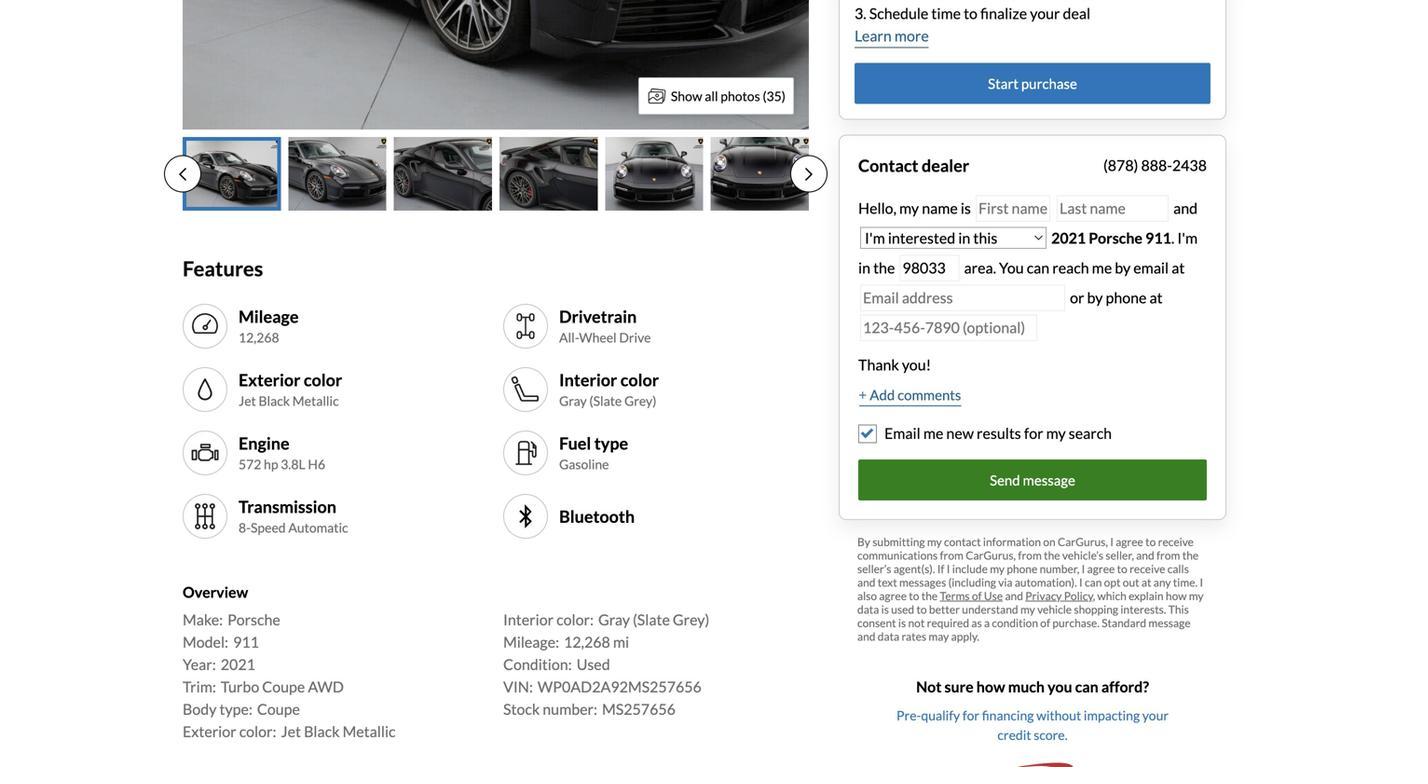 Task type: vqa. For each thing, say whether or not it's contained in the screenshot.


Task type: locate. For each thing, give the bounding box(es) containing it.
1 vertical spatial 12,268
[[564, 633, 611, 651]]

1 vertical spatial at
[[1150, 289, 1163, 307]]

my right include at the bottom right of the page
[[990, 562, 1005, 576]]

the up automation).
[[1044, 549, 1061, 562]]

seller's
[[858, 562, 892, 576]]

agree right also
[[880, 589, 907, 603]]

2021
[[1052, 229, 1086, 247], [221, 656, 255, 674]]

color: up used
[[557, 611, 594, 629]]

0 horizontal spatial how
[[977, 678, 1006, 696]]

911 inside make: porsche model: 911 year: 2021 trim: turbo coupe awd body type: coupe exterior color: jet black metallic
[[233, 633, 259, 651]]

0 vertical spatial (slate
[[590, 393, 622, 409]]

my up if
[[928, 535, 942, 549]]

email me new results for my search
[[885, 424, 1112, 442]]

0 vertical spatial how
[[1166, 589, 1187, 603]]

agree up ,
[[1088, 562, 1115, 576]]

your left deal
[[1030, 4, 1061, 22]]

view vehicle photo 6 image
[[711, 137, 809, 211]]

the inside . i'm in the
[[874, 259, 895, 277]]

gray inside interior color: gray (slate grey) mileage: 12,268 mi condition: used vin: wp0ad2a92ms257656 stock number: ms257656
[[599, 611, 630, 629]]

to up 'which'
[[1118, 562, 1128, 576]]

1 horizontal spatial of
[[1041, 616, 1051, 630]]

1 horizontal spatial by
[[1115, 259, 1131, 277]]

grey) inside interior color: gray (slate grey) mileage: 12,268 mi condition: used vin: wp0ad2a92ms257656 stock number: ms257656
[[673, 611, 710, 629]]

data down 'text'
[[858, 603, 880, 616]]

interior color image
[[511, 375, 541, 405]]

interior inside interior color gray (slate grey)
[[559, 370, 618, 390]]

view vehicle photo 2 image
[[288, 137, 387, 211]]

black down awd
[[304, 723, 340, 741]]

1 vertical spatial by
[[1088, 289, 1103, 307]]

color down drive
[[621, 370, 659, 390]]

0 horizontal spatial porsche
[[228, 611, 280, 629]]

automation).
[[1015, 576, 1078, 589]]

2021 up reach
[[1052, 229, 1086, 247]]

1 horizontal spatial your
[[1143, 708, 1169, 724]]

for right results
[[1025, 424, 1044, 442]]

1 vertical spatial jet
[[281, 723, 301, 741]]

from up any
[[1157, 549, 1181, 562]]

2438
[[1173, 156, 1207, 174]]

h6
[[308, 457, 325, 472]]

features
[[183, 256, 263, 281]]

show
[[671, 88, 703, 104]]

i right vehicle's
[[1111, 535, 1114, 549]]

a
[[985, 616, 990, 630]]

1 color from the left
[[304, 370, 342, 390]]

phone down the email
[[1106, 289, 1147, 307]]

0 vertical spatial your
[[1030, 4, 1061, 22]]

1 horizontal spatial 12,268
[[564, 633, 611, 651]]

0 vertical spatial porsche
[[1089, 229, 1143, 247]]

or by phone at
[[1070, 289, 1163, 307]]

to down agent(s).
[[909, 589, 920, 603]]

color inside interior color gray (slate grey)
[[621, 370, 659, 390]]

gray up mi
[[599, 611, 630, 629]]

12,268 up used
[[564, 633, 611, 651]]

terms of use link
[[940, 589, 1003, 603]]

to right used
[[917, 603, 927, 616]]

1 vertical spatial exterior
[[183, 723, 236, 741]]

(slate inside interior color: gray (slate grey) mileage: 12,268 mi condition: used vin: wp0ad2a92ms257656 stock number: ms257656
[[633, 611, 670, 629]]

how down calls
[[1166, 589, 1187, 603]]

porsche inside make: porsche model: 911 year: 2021 trim: turbo coupe awd body type: coupe exterior color: jet black metallic
[[228, 611, 280, 629]]

text
[[878, 576, 898, 589]]

jet inside exterior color jet black metallic
[[239, 393, 256, 409]]

0 horizontal spatial 12,268
[[239, 330, 279, 346]]

from up (including
[[940, 549, 964, 562]]

afford?
[[1102, 678, 1150, 696]]

at right the email
[[1172, 259, 1185, 277]]

make:
[[183, 611, 223, 629]]

information
[[984, 535, 1041, 549]]

(slate for color
[[590, 393, 622, 409]]

fuel type gasoline
[[559, 433, 629, 472]]

contact dealer
[[859, 155, 970, 176]]

0 horizontal spatial your
[[1030, 4, 1061, 22]]

for right qualify
[[963, 708, 980, 724]]

1 horizontal spatial (slate
[[633, 611, 670, 629]]

1 vertical spatial your
[[1143, 708, 1169, 724]]

0 vertical spatial can
[[1027, 259, 1050, 277]]

can right you on the top
[[1027, 259, 1050, 277]]

0 horizontal spatial agree
[[880, 589, 907, 603]]

fuel type image
[[511, 438, 541, 468]]

send message button
[[859, 460, 1207, 501]]

me
[[1092, 259, 1113, 277], [924, 424, 944, 442]]

can left opt
[[1085, 576, 1102, 589]]

0 vertical spatial color:
[[557, 611, 594, 629]]

gray up fuel
[[559, 393, 587, 409]]

tab list
[[164, 137, 828, 211]]

0 horizontal spatial 2021
[[221, 656, 255, 674]]

1 vertical spatial message
[[1149, 616, 1191, 630]]

and down also
[[858, 630, 876, 643]]

to right 'time'
[[964, 4, 978, 22]]

1 vertical spatial black
[[304, 723, 340, 741]]

show all photos (35) link
[[639, 77, 794, 115]]

the left terms
[[922, 589, 938, 603]]

interior inside interior color: gray (slate grey) mileage: 12,268 mi condition: used vin: wp0ad2a92ms257656 stock number: ms257656
[[503, 611, 554, 629]]

as
[[972, 616, 982, 630]]

metallic inside exterior color jet black metallic
[[293, 393, 339, 409]]

privacy
[[1026, 589, 1062, 603]]

1 vertical spatial grey)
[[673, 611, 710, 629]]

cargurus, right on
[[1058, 535, 1108, 549]]

used
[[892, 603, 915, 616]]

1 vertical spatial color:
[[239, 723, 276, 741]]

1 horizontal spatial grey)
[[673, 611, 710, 629]]

1 horizontal spatial for
[[1025, 424, 1044, 442]]

dealer
[[922, 155, 970, 176]]

used
[[577, 656, 610, 674]]

2 color from the left
[[621, 370, 659, 390]]

of left use
[[972, 589, 982, 603]]

2 vertical spatial agree
[[880, 589, 907, 603]]

for inside pre-qualify for financing without impacting your credit score.
[[963, 708, 980, 724]]

1 horizontal spatial how
[[1166, 589, 1187, 603]]

1 vertical spatial me
[[924, 424, 944, 442]]

color inside exterior color jet black metallic
[[304, 370, 342, 390]]

of
[[972, 589, 982, 603], [1041, 616, 1051, 630]]

gray inside interior color gray (slate grey)
[[559, 393, 587, 409]]

porsche for model:
[[228, 611, 280, 629]]

interior down wheel at the top of the page
[[559, 370, 618, 390]]

vehicle's
[[1063, 549, 1104, 562]]

interior up mileage:
[[503, 611, 554, 629]]

how
[[1166, 589, 1187, 603], [977, 678, 1006, 696]]

the right in
[[874, 259, 895, 277]]

bluetooth
[[559, 506, 635, 527]]

exterior
[[239, 370, 301, 390], [183, 723, 236, 741]]

0 horizontal spatial exterior
[[183, 723, 236, 741]]

my
[[900, 199, 919, 217], [1047, 424, 1066, 442], [928, 535, 942, 549], [990, 562, 1005, 576], [1189, 589, 1204, 603], [1021, 603, 1036, 616]]

1 horizontal spatial 2021
[[1052, 229, 1086, 247]]

911 left i'm
[[1146, 229, 1172, 247]]

search
[[1069, 424, 1112, 442]]

can right you
[[1076, 678, 1099, 696]]

black up engine
[[259, 393, 290, 409]]

. i'm in the
[[859, 229, 1198, 277]]

is left not
[[899, 616, 906, 630]]

0 vertical spatial of
[[972, 589, 982, 603]]

mileage
[[239, 306, 299, 327]]

metallic down awd
[[343, 723, 396, 741]]

0 vertical spatial coupe
[[262, 678, 305, 696]]

type:
[[220, 700, 253, 719]]

0 vertical spatial jet
[[239, 393, 256, 409]]

color
[[304, 370, 342, 390], [621, 370, 659, 390]]

0 horizontal spatial jet
[[239, 393, 256, 409]]

body
[[183, 700, 217, 719]]

2 vertical spatial at
[[1142, 576, 1152, 589]]

explain
[[1129, 589, 1164, 603]]

0 vertical spatial 12,268
[[239, 330, 279, 346]]

0 horizontal spatial black
[[259, 393, 290, 409]]

how right sure
[[977, 678, 1006, 696]]

(slate up wp0ad2a92ms257656
[[633, 611, 670, 629]]

1 horizontal spatial black
[[304, 723, 340, 741]]

terms of use and privacy policy
[[940, 589, 1093, 603]]

1 horizontal spatial color:
[[557, 611, 594, 629]]

1 vertical spatial data
[[878, 630, 900, 643]]

color: down type:
[[239, 723, 276, 741]]

phone inside by submitting my contact information on cargurus, i agree to receive communications from cargurus, from the vehicle's seller, and from the seller's agent(s). if i include my phone number, i agree to receive calls and text messages (including via automation). i can opt out at any time. i also agree to the
[[1007, 562, 1038, 576]]

you
[[1048, 678, 1073, 696]]

1 vertical spatial 2021
[[221, 656, 255, 674]]

coupe left awd
[[262, 678, 305, 696]]

purchase.
[[1053, 616, 1100, 630]]

contact
[[944, 535, 981, 549]]

is
[[961, 199, 971, 217], [882, 603, 889, 616], [899, 616, 906, 630]]

how inside ", which explain how my data is used to better understand my vehicle shopping interests. this consent is not required as a condition of purchase. standard message and data rates may apply."
[[1166, 589, 1187, 603]]

this
[[1169, 603, 1190, 616]]

0 vertical spatial exterior
[[239, 370, 301, 390]]

1 vertical spatial (slate
[[633, 611, 670, 629]]

message right send
[[1023, 472, 1076, 488]]

1 vertical spatial 911
[[233, 633, 259, 651]]

1 horizontal spatial jet
[[281, 723, 301, 741]]

911 right model:
[[233, 633, 259, 651]]

is right name
[[961, 199, 971, 217]]

data left rates in the right bottom of the page
[[878, 630, 900, 643]]

by left the email
[[1115, 259, 1131, 277]]

1 horizontal spatial exterior
[[239, 370, 301, 390]]

0 horizontal spatial from
[[940, 549, 964, 562]]

messages
[[900, 576, 947, 589]]

1 horizontal spatial cargurus,
[[1058, 535, 1108, 549]]

awd
[[308, 678, 344, 696]]

1 vertical spatial of
[[1041, 616, 1051, 630]]

1 vertical spatial for
[[963, 708, 980, 724]]

me left new
[[924, 424, 944, 442]]

2 vertical spatial can
[[1076, 678, 1099, 696]]

gray
[[559, 393, 587, 409], [599, 611, 630, 629]]

gray for color
[[559, 393, 587, 409]]

1 vertical spatial receive
[[1130, 562, 1166, 576]]

receive up calls
[[1159, 535, 1194, 549]]

vehicle full photo image
[[183, 0, 809, 130]]

2 horizontal spatial from
[[1157, 549, 1181, 562]]

and right seller,
[[1137, 549, 1155, 562]]

from left on
[[1019, 549, 1042, 562]]

Email address email field
[[861, 285, 1066, 311]]

of down privacy
[[1041, 616, 1051, 630]]

speed
[[251, 520, 286, 536]]

1 horizontal spatial metallic
[[343, 723, 396, 741]]

purchase
[[1022, 75, 1078, 92]]

1 vertical spatial interior
[[503, 611, 554, 629]]

0 horizontal spatial grey)
[[625, 393, 657, 409]]

1 horizontal spatial message
[[1149, 616, 1191, 630]]

credit
[[998, 727, 1032, 743]]

your down afford?
[[1143, 708, 1169, 724]]

exterior down mileage 12,268
[[239, 370, 301, 390]]

is left used
[[882, 603, 889, 616]]

color:
[[557, 611, 594, 629], [239, 723, 276, 741]]

cargurus, up via on the bottom right
[[966, 549, 1016, 562]]

grey)
[[625, 393, 657, 409], [673, 611, 710, 629]]

0 horizontal spatial interior
[[503, 611, 554, 629]]

my left name
[[900, 199, 919, 217]]

to
[[964, 4, 978, 22], [1146, 535, 1156, 549], [1118, 562, 1128, 576], [909, 589, 920, 603], [917, 603, 927, 616]]

1 vertical spatial metallic
[[343, 723, 396, 741]]

0 horizontal spatial gray
[[559, 393, 587, 409]]

1 horizontal spatial from
[[1019, 549, 1042, 562]]

1 horizontal spatial color
[[621, 370, 659, 390]]

policy
[[1065, 589, 1093, 603]]

at down the email
[[1150, 289, 1163, 307]]

coupe
[[262, 678, 305, 696], [257, 700, 300, 719]]

via
[[999, 576, 1013, 589]]

of inside ", which explain how my data is used to better understand my vehicle shopping interests. this consent is not required as a condition of purchase. standard message and data rates may apply."
[[1041, 616, 1051, 630]]

1 vertical spatial porsche
[[228, 611, 280, 629]]

0 vertical spatial black
[[259, 393, 290, 409]]

not
[[909, 616, 925, 630]]

terms
[[940, 589, 970, 603]]

0 vertical spatial 911
[[1146, 229, 1172, 247]]

0 horizontal spatial for
[[963, 708, 980, 724]]

(slate inside interior color gray (slate grey)
[[590, 393, 622, 409]]

message inside button
[[1023, 472, 1076, 488]]

(slate up type
[[590, 393, 622, 409]]

data
[[858, 603, 880, 616], [878, 630, 900, 643]]

1 horizontal spatial interior
[[559, 370, 618, 390]]

make: porsche model: 911 year: 2021 trim: turbo coupe awd body type: coupe exterior color: jet black metallic
[[183, 611, 396, 741]]

schedule
[[870, 4, 929, 22]]

0 horizontal spatial (slate
[[590, 393, 622, 409]]

color up engine 572 hp 3.8l h6 on the left
[[304, 370, 342, 390]]

vehicle
[[1038, 603, 1072, 616]]

1 horizontal spatial me
[[1092, 259, 1113, 277]]

score.
[[1034, 727, 1068, 743]]

view vehicle photo 1 image
[[183, 137, 281, 211]]

12,268 down mileage
[[239, 330, 279, 346]]

message down explain
[[1149, 616, 1191, 630]]

(878) 888-2438
[[1104, 156, 1207, 174]]

exterior color image
[[190, 375, 220, 405]]

0 horizontal spatial color:
[[239, 723, 276, 741]]

agree up out
[[1116, 535, 1144, 549]]

name
[[922, 199, 958, 217]]

0 vertical spatial receive
[[1159, 535, 1194, 549]]

my left vehicle
[[1021, 603, 1036, 616]]

phone up terms of use and privacy policy
[[1007, 562, 1038, 576]]

by right or
[[1088, 289, 1103, 307]]

1 horizontal spatial gray
[[599, 611, 630, 629]]

0 horizontal spatial is
[[882, 603, 889, 616]]

0 vertical spatial grey)
[[625, 393, 657, 409]]

grey) inside interior color gray (slate grey)
[[625, 393, 657, 409]]

me right reach
[[1092, 259, 1113, 277]]

reach
[[1053, 259, 1090, 277]]

12,268 inside interior color: gray (slate grey) mileage: 12,268 mi condition: used vin: wp0ad2a92ms257656 stock number: ms257656
[[564, 633, 611, 651]]

porsche down overview
[[228, 611, 280, 629]]

1 horizontal spatial agree
[[1088, 562, 1115, 576]]

transmission image
[[190, 502, 220, 531]]

from
[[940, 549, 964, 562], [1019, 549, 1042, 562], [1157, 549, 1181, 562]]

all
[[705, 88, 718, 104]]

seller,
[[1106, 549, 1135, 562]]

prev page image
[[179, 167, 186, 182]]

and up i'm
[[1171, 199, 1198, 217]]

(slate for color:
[[633, 611, 670, 629]]

0 horizontal spatial metallic
[[293, 393, 339, 409]]

0 vertical spatial gray
[[559, 393, 587, 409]]

wp0ad2a92ms257656
[[538, 678, 702, 696]]

by submitting my contact information on cargurus, i agree to receive communications from cargurus, from the vehicle's seller, and from the seller's agent(s). if i include my phone number, i agree to receive calls and text messages (including via automation). i can opt out at any time. i also agree to the
[[858, 535, 1204, 603]]

1 horizontal spatial phone
[[1106, 289, 1147, 307]]

0 vertical spatial phone
[[1106, 289, 1147, 307]]

view vehicle photo 5 image
[[605, 137, 704, 211]]

2021 up turbo
[[221, 656, 255, 674]]

time
[[932, 4, 961, 22]]

at right out
[[1142, 576, 1152, 589]]

color for interior color
[[621, 370, 659, 390]]

0 vertical spatial message
[[1023, 472, 1076, 488]]

Last name field
[[1057, 195, 1169, 222]]

0 horizontal spatial message
[[1023, 472, 1076, 488]]

1 horizontal spatial porsche
[[1089, 229, 1143, 247]]

porsche down last name 'field'
[[1089, 229, 1143, 247]]

0 horizontal spatial color
[[304, 370, 342, 390]]

Zip code field
[[900, 255, 960, 282]]

0 horizontal spatial by
[[1088, 289, 1103, 307]]

metallic up engine 572 hp 3.8l h6 on the left
[[293, 393, 339, 409]]

exterior down body at the left bottom of page
[[183, 723, 236, 741]]

0 horizontal spatial me
[[924, 424, 944, 442]]

1 vertical spatial how
[[977, 678, 1006, 696]]

coupe right type:
[[257, 700, 300, 719]]

1 vertical spatial phone
[[1007, 562, 1038, 576]]

and inside ", which explain how my data is used to better understand my vehicle shopping interests. this consent is not required as a condition of purchase. standard message and data rates may apply."
[[858, 630, 876, 643]]

receive up explain
[[1130, 562, 1166, 576]]



Task type: describe. For each thing, give the bounding box(es) containing it.
exterior inside exterior color jet black metallic
[[239, 370, 301, 390]]

drivetrain
[[559, 306, 637, 327]]

area.
[[965, 259, 997, 277]]

vin:
[[503, 678, 533, 696]]

deal
[[1063, 4, 1091, 22]]

888-
[[1142, 156, 1173, 174]]

engine
[[239, 433, 290, 453]]

572
[[239, 457, 261, 472]]

model:
[[183, 633, 229, 651]]

my down calls
[[1189, 589, 1204, 603]]

black inside make: porsche model: 911 year: 2021 trim: turbo coupe awd body type: coupe exterior color: jet black metallic
[[304, 723, 340, 741]]

hp
[[264, 457, 278, 472]]

photos
[[721, 88, 760, 104]]

hello,
[[859, 199, 897, 217]]

required
[[927, 616, 970, 630]]

communications
[[858, 549, 938, 562]]

2021 inside make: porsche model: 911 year: 2021 trim: turbo coupe awd body type: coupe exterior color: jet black metallic
[[221, 656, 255, 674]]

more
[[895, 27, 929, 45]]

learn
[[855, 27, 892, 45]]

gasoline
[[559, 457, 609, 472]]

mi
[[613, 633, 629, 651]]

interior for color:
[[503, 611, 554, 629]]

,
[[1093, 589, 1096, 603]]

2 horizontal spatial agree
[[1116, 535, 1144, 549]]

at inside by submitting my contact information on cargurus, i agree to receive communications from cargurus, from the vehicle's seller, and from the seller's agent(s). if i include my phone number, i agree to receive calls and text messages (including via automation). i can opt out at any time. i also agree to the
[[1142, 576, 1152, 589]]

color: inside make: porsche model: 911 year: 2021 trim: turbo coupe awd body type: coupe exterior color: jet black metallic
[[239, 723, 276, 741]]

start purchase button
[[855, 63, 1211, 104]]

turbo
[[221, 678, 259, 696]]

trim:
[[183, 678, 216, 696]]

2 horizontal spatial is
[[961, 199, 971, 217]]

ms257656
[[602, 700, 676, 719]]

year:
[[183, 656, 216, 674]]

opt
[[1105, 576, 1121, 589]]

(878)
[[1104, 156, 1139, 174]]

next page image
[[806, 167, 813, 182]]

sure
[[945, 678, 974, 696]]

i right number,
[[1082, 562, 1086, 576]]

0 horizontal spatial cargurus,
[[966, 549, 1016, 562]]

engine image
[[190, 438, 220, 468]]

to inside ", which explain how my data is used to better understand my vehicle shopping interests. this consent is not required as a condition of purchase. standard message and data rates may apply."
[[917, 603, 927, 616]]

mileage image
[[190, 311, 220, 341]]

show all photos (35)
[[671, 88, 786, 104]]

First name field
[[976, 195, 1051, 222]]

i left ,
[[1080, 576, 1083, 589]]

interior for color
[[559, 370, 618, 390]]

your inside pre-qualify for financing without impacting your credit score.
[[1143, 708, 1169, 724]]

if
[[938, 562, 945, 576]]

use
[[984, 589, 1003, 603]]

color: inside interior color: gray (slate grey) mileage: 12,268 mi condition: used vin: wp0ad2a92ms257656 stock number: ms257656
[[557, 611, 594, 629]]

your inside schedule time to finalize your deal learn more
[[1030, 4, 1061, 22]]

to inside schedule time to finalize your deal learn more
[[964, 4, 978, 22]]

grey) for color:
[[673, 611, 710, 629]]

hello, my name is
[[859, 199, 974, 217]]

0 vertical spatial by
[[1115, 259, 1131, 277]]

grey) for color
[[625, 393, 657, 409]]

condition:
[[503, 656, 572, 674]]

jet inside make: porsche model: 911 year: 2021 trim: turbo coupe awd body type: coupe exterior color: jet black metallic
[[281, 723, 301, 741]]

(35)
[[763, 88, 786, 104]]

bluetooth image
[[511, 502, 541, 531]]

porsche for 911
[[1089, 229, 1143, 247]]

not
[[917, 678, 942, 696]]

add comments
[[870, 387, 962, 403]]

stock
[[503, 700, 540, 719]]

plus image
[[860, 391, 867, 400]]

standard
[[1102, 616, 1147, 630]]

automatic
[[288, 520, 348, 536]]

drivetrain image
[[511, 311, 541, 341]]

start
[[988, 75, 1019, 92]]

12,268 inside mileage 12,268
[[239, 330, 279, 346]]

fuel
[[559, 433, 591, 453]]

1 horizontal spatial 911
[[1146, 229, 1172, 247]]

interior color: gray (slate grey) mileage: 12,268 mi condition: used vin: wp0ad2a92ms257656 stock number: ms257656
[[503, 611, 710, 719]]

pre-
[[897, 708, 922, 724]]

understand
[[962, 603, 1019, 616]]

engine 572 hp 3.8l h6
[[239, 433, 325, 472]]

time.
[[1174, 576, 1198, 589]]

interior color gray (slate grey)
[[559, 370, 659, 409]]

results
[[977, 424, 1022, 442]]

1 vertical spatial coupe
[[257, 700, 300, 719]]

thank you!
[[859, 356, 932, 374]]

0 horizontal spatial of
[[972, 589, 982, 603]]

view vehicle photo 4 image
[[500, 137, 598, 211]]

message inside ", which explain how my data is used to better understand my vehicle shopping interests. this consent is not required as a condition of purchase. standard message and data rates may apply."
[[1149, 616, 1191, 630]]

schedule time to finalize your deal learn more
[[855, 4, 1091, 45]]

black inside exterior color jet black metallic
[[259, 393, 290, 409]]

any
[[1154, 576, 1172, 589]]

qualify
[[922, 708, 960, 724]]

send
[[990, 472, 1021, 488]]

area. you can reach me by email at
[[962, 259, 1185, 277]]

not sure how much you can afford?
[[917, 678, 1150, 696]]

drive
[[619, 330, 651, 346]]

much
[[1009, 678, 1045, 696]]

Phone (optional) telephone field
[[861, 315, 1038, 341]]

can inside by submitting my contact information on cargurus, i agree to receive communications from cargurus, from the vehicle's seller, and from the seller's agent(s). if i include my phone number, i agree to receive calls and text messages (including via automation). i can opt out at any time. i also agree to the
[[1085, 576, 1102, 589]]

i right time.
[[1200, 576, 1204, 589]]

i right if
[[947, 562, 951, 576]]

view vehicle photo 3 image
[[394, 137, 492, 211]]

gray for color:
[[599, 611, 630, 629]]

new
[[947, 424, 974, 442]]

contact
[[859, 155, 919, 176]]

0 vertical spatial data
[[858, 603, 880, 616]]

you
[[1000, 259, 1024, 277]]

3 from from the left
[[1157, 549, 1181, 562]]

add
[[870, 387, 895, 403]]

the up time.
[[1183, 549, 1199, 562]]

my left search
[[1047, 424, 1066, 442]]

on
[[1044, 535, 1056, 549]]

consent
[[858, 616, 897, 630]]

shopping
[[1074, 603, 1119, 616]]

to right seller,
[[1146, 535, 1156, 549]]

and left 'text'
[[858, 576, 876, 589]]

color for exterior color
[[304, 370, 342, 390]]

all-
[[559, 330, 579, 346]]

pre-qualify for financing without impacting your credit score.
[[897, 708, 1169, 743]]

0 vertical spatial at
[[1172, 259, 1185, 277]]

add comments button
[[859, 384, 963, 408]]

1 from from the left
[[940, 549, 964, 562]]

exterior inside make: porsche model: 911 year: 2021 trim: turbo coupe awd body type: coupe exterior color: jet black metallic
[[183, 723, 236, 741]]

impacting
[[1084, 708, 1140, 724]]

also
[[858, 589, 877, 603]]

mileage:
[[503, 633, 559, 651]]

overview
[[183, 583, 248, 601]]

1 horizontal spatial is
[[899, 616, 906, 630]]

, which explain how my data is used to better understand my vehicle shopping interests. this consent is not required as a condition of purchase. standard message and data rates may apply.
[[858, 589, 1204, 643]]

0 vertical spatial me
[[1092, 259, 1113, 277]]

include
[[953, 562, 988, 576]]

email
[[1134, 259, 1169, 277]]

metallic inside make: porsche model: 911 year: 2021 trim: turbo coupe awd body type: coupe exterior color: jet black metallic
[[343, 723, 396, 741]]

2021 porsche 911
[[1052, 229, 1172, 247]]

2 from from the left
[[1019, 549, 1042, 562]]

0 vertical spatial for
[[1025, 424, 1044, 442]]

and right use
[[1006, 589, 1024, 603]]

learn more link
[[855, 25, 929, 48]]

wheel
[[579, 330, 617, 346]]

mileage 12,268
[[239, 306, 299, 346]]



